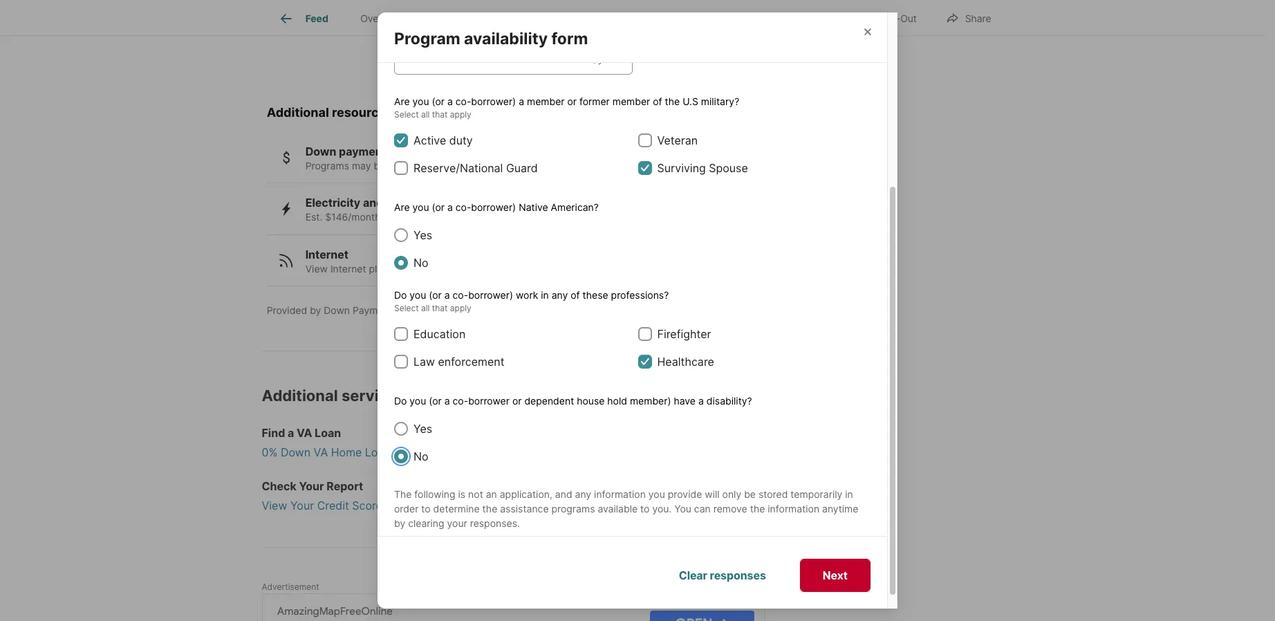 Task type: describe. For each thing, give the bounding box(es) containing it.
1 vertical spatial advertisement
[[262, 582, 319, 592]]

per
[[653, 51, 668, 62]]

law enforcement
[[414, 355, 505, 369]]

none text field inside program availability form dialog
[[406, 50, 583, 66]]

firefighter
[[657, 327, 711, 341]]

additional for additional services
[[262, 387, 338, 405]]

learn
[[434, 160, 460, 171]]

0 vertical spatial va
[[297, 426, 312, 440]]

favorite button
[[775, 3, 854, 31]]

a down availability
[[519, 95, 524, 107]]

yes for are
[[414, 228, 432, 242]]

or inside are you (or a co-borrower) a member or former member of the u.s military? select all that apply
[[567, 95, 577, 107]]

tooltip containing policygenius has saved customers an average of $350 per year.
[[519, 0, 1023, 91]]

will
[[705, 488, 720, 500]]

Active duty checkbox
[[394, 133, 408, 147]]

report ad
[[735, 585, 765, 593]]

and inside electricity and solar est. $146/month, save                  $146 with rooftop solar
[[363, 196, 383, 210]]

house
[[577, 395, 605, 407]]

customers
[[683, 39, 731, 50]]

you.
[[652, 503, 672, 515]]

get
[[403, 446, 421, 459]]

reserve/national
[[414, 161, 503, 175]]

2 horizontal spatial the
[[750, 503, 765, 515]]

additional for additional resources
[[267, 105, 329, 120]]

surviving
[[657, 161, 706, 175]]

an for not
[[486, 488, 497, 500]]

services
[[342, 387, 405, 405]]

compare insurance quotes link
[[574, 51, 739, 75]]

find a va loan 0% down va home loans: get quote
[[262, 426, 456, 459]]

schools
[[652, 13, 688, 24]]

tax
[[572, 13, 586, 24]]

are you (or a co-borrower) native american?
[[394, 201, 599, 213]]

program availability form element
[[394, 12, 605, 49]]

you
[[674, 503, 692, 515]]

sale & tax history
[[540, 13, 620, 24]]

electricity and solar est. $146/month, save                  $146 with rooftop solar
[[305, 196, 517, 223]]

compare insurance quotes
[[574, 51, 739, 75]]

sale
[[540, 13, 560, 24]]

military?
[[701, 95, 739, 107]]

programs
[[305, 160, 349, 171]]

(or for do you (or a co-borrower) work in any of these professions? select all that apply
[[429, 289, 442, 301]]

application,
[[500, 488, 553, 500]]

that inside are you (or a co-borrower) a member or former member of the u.s military? select all that apply
[[432, 109, 448, 120]]

temporarily
[[791, 488, 843, 500]]

reserve/national guard
[[414, 161, 538, 175]]

a down law enforcement
[[444, 395, 450, 407]]

spouse
[[709, 161, 748, 175]]

Yes radio
[[394, 228, 408, 242]]

0 horizontal spatial solar
[[386, 196, 413, 210]]

next
[[823, 569, 848, 582]]

determine
[[433, 503, 480, 515]]

u.s
[[683, 95, 698, 107]]

1 vertical spatial borrower)
[[471, 201, 516, 213]]

co- for or
[[453, 395, 468, 407]]

dependent
[[524, 395, 574, 407]]

are you (or a co-borrower) a member or former member of the u.s military? select all that apply
[[394, 95, 739, 120]]

share
[[965, 12, 991, 24]]

do for do you (or a co-borrower or dependent house hold member) have a disability?
[[394, 395, 407, 407]]

income
[[475, 24, 509, 36]]

loans:
[[365, 446, 399, 459]]

0 horizontal spatial information
[[594, 488, 646, 500]]

anytime
[[822, 503, 859, 515]]

find
[[262, 426, 285, 440]]

do you (or a co-borrower or dependent house hold member) have a disability?
[[394, 395, 752, 407]]

law
[[414, 355, 435, 369]]

additional resources
[[267, 105, 393, 120]]

provided by down payment resource, wattbuy, and allconnect
[[267, 304, 557, 316]]

0%
[[262, 446, 278, 459]]

duty
[[449, 133, 473, 147]]

stored
[[759, 488, 788, 500]]

be inside the "the following is not an application, and any information you provide will only be stored temporarily in order to determine the assistance programs available to you. you can remove the information anytime by clearing your responses."
[[744, 488, 756, 500]]

be inside "down payment assistance programs may be available. learn more"
[[374, 160, 385, 171]]

save
[[386, 211, 407, 223]]

0 vertical spatial internet
[[305, 247, 349, 261]]

tax)
[[620, 24, 637, 36]]

do for do you (or a co-borrower) work in any of these professions? select all that apply
[[394, 289, 407, 301]]

of inside do you (or a co-borrower) work in any of these professions? select all that apply
[[571, 289, 580, 301]]

more
[[463, 160, 487, 171]]

no radio for do
[[394, 450, 408, 463]]

these
[[583, 289, 608, 301]]

responses
[[710, 569, 766, 582]]

1 vertical spatial your
[[290, 499, 314, 513]]

x-
[[891, 12, 901, 24]]

2 member from the left
[[613, 95, 650, 107]]

favorite
[[806, 12, 842, 24]]

year.
[[671, 51, 693, 62]]

former
[[580, 95, 610, 107]]

1 vertical spatial internet
[[330, 263, 366, 274]]

1 horizontal spatial va
[[314, 446, 328, 459]]

has
[[634, 39, 651, 50]]

provided
[[267, 304, 307, 316]]

providers
[[416, 263, 459, 274]]

you for do you (or a co-borrower or dependent house hold member) have a disability?
[[410, 395, 426, 407]]

in inside do you (or a co-borrower) work in any of these professions? select all that apply
[[541, 289, 549, 301]]

may
[[352, 160, 371, 171]]

you inside the "the following is not an application, and any information you provide will only be stored temporarily in order to determine the assistance programs available to you. you can remove the information anytime by clearing your responses."
[[649, 488, 665, 500]]

check
[[262, 479, 297, 493]]

electricity
[[305, 196, 360, 210]]

enforcement
[[438, 355, 505, 369]]

down inside "down payment assistance programs may be available. learn more"
[[305, 144, 336, 158]]

by inside the "the following is not an application, and any information you provide will only be stored temporarily in order to determine the assistance programs available to you. you can remove the information anytime by clearing your responses."
[[394, 517, 405, 529]]

select inside do you (or a co-borrower) work in any of these professions? select all that apply
[[394, 303, 419, 313]]

saved
[[653, 39, 680, 50]]

property details
[[436, 13, 508, 24]]

a left rooftop
[[447, 201, 453, 213]]

loan
[[315, 426, 341, 440]]

Firefighter checkbox
[[638, 327, 652, 341]]

borrower) for active duty
[[471, 95, 516, 107]]

and inside the "the following is not an application, and any information you provide will only be stored temporarily in order to determine the assistance programs available to you. you can remove the information anytime by clearing your responses."
[[555, 488, 572, 500]]

co- for native
[[456, 201, 471, 213]]

assistance inside "down payment assistance programs may be available. learn more"
[[389, 144, 448, 158]]

program
[[394, 29, 460, 48]]

active
[[414, 133, 446, 147]]

and inside internet view internet plans and providers available for this home
[[396, 263, 413, 274]]

$146
[[410, 211, 433, 223]]

no for are
[[414, 256, 429, 270]]

property details tab
[[420, 2, 524, 35]]

a inside do you (or a co-borrower) work in any of these professions? select all that apply
[[444, 289, 450, 301]]

(or for are you (or a co-borrower) native american?
[[432, 201, 445, 213]]

active duty
[[414, 133, 473, 147]]

a right have
[[698, 395, 704, 407]]

lightbulb icon element
[[536, 39, 574, 75]]

report inside check your report view your credit score
[[327, 479, 363, 493]]

work
[[516, 289, 538, 301]]

check your report view your credit score
[[262, 479, 382, 513]]

tab list containing feed
[[262, 0, 715, 35]]

following
[[415, 488, 455, 500]]

$350
[[626, 51, 650, 62]]

borrower
[[468, 395, 510, 407]]

you for are you (or a co-borrower) native american?
[[413, 201, 429, 213]]

education
[[414, 327, 466, 341]]

quote
[[424, 446, 456, 459]]

Surviving Spouse checkbox
[[638, 161, 652, 175]]



Task type: locate. For each thing, give the bounding box(es) containing it.
and up $146/month,
[[363, 196, 383, 210]]

of left u.s
[[653, 95, 662, 107]]

2 apply from the top
[[450, 303, 472, 313]]

information up "programs" on the bottom of the page
[[594, 488, 646, 500]]

co-
[[456, 95, 471, 107], [456, 201, 471, 213], [453, 289, 468, 301], [453, 395, 468, 407]]

0 vertical spatial in
[[541, 289, 549, 301]]

0 vertical spatial your
[[299, 479, 324, 493]]

a right find
[[288, 426, 294, 440]]

$146/month,
[[325, 211, 383, 223]]

that up education
[[432, 303, 448, 313]]

you up you.
[[649, 488, 665, 500]]

all inside are you (or a co-borrower) a member or former member of the u.s military? select all that apply
[[421, 109, 430, 120]]

all up education
[[421, 303, 430, 313]]

you for are you (or a co-borrower) a member or former member of the u.s military? select all that apply
[[413, 95, 429, 107]]

report down responses on the right
[[735, 585, 756, 593]]

0 vertical spatial all
[[421, 109, 430, 120]]

borrower) inside are you (or a co-borrower) a member or former member of the u.s military? select all that apply
[[471, 95, 516, 107]]

0 vertical spatial view
[[305, 263, 328, 274]]

advertisement
[[632, 483, 689, 493], [262, 582, 319, 592]]

(or inside do you (or a co-borrower) work in any of these professions? select all that apply
[[429, 289, 442, 301]]

your inside the "the following is not an application, and any information you provide will only be stored temporarily in order to determine the assistance programs available to you. you can remove the information anytime by clearing your responses."
[[447, 517, 467, 529]]

the following is not an application, and any information you provide will only be stored temporarily in order to determine the assistance programs available to you. you can remove the information anytime by clearing your responses.
[[394, 488, 859, 529]]

0 vertical spatial be
[[374, 160, 385, 171]]

no for do
[[414, 450, 429, 463]]

0 vertical spatial are
[[394, 95, 410, 107]]

are left $146
[[394, 201, 410, 213]]

you right save
[[413, 201, 429, 213]]

(or left rooftop
[[432, 201, 445, 213]]

of left $350
[[614, 51, 623, 62]]

1 member from the left
[[527, 95, 565, 107]]

down inside find a va loan 0% down va home loans: get quote
[[281, 446, 311, 459]]

Veteran checkbox
[[638, 133, 652, 147]]

form
[[551, 29, 588, 48]]

Education checkbox
[[394, 327, 408, 341]]

1 apply from the top
[[450, 109, 472, 120]]

to left you.
[[640, 503, 650, 515]]

all up active
[[421, 109, 430, 120]]

0 vertical spatial your
[[523, 24, 544, 36]]

1 vertical spatial va
[[314, 446, 328, 459]]

additional up programs
[[267, 105, 329, 120]]

1 vertical spatial all
[[421, 303, 430, 313]]

by
[[310, 304, 321, 316], [394, 517, 405, 529]]

available.
[[388, 160, 431, 171]]

(or up resource,
[[429, 289, 442, 301]]

clearing
[[408, 517, 444, 529]]

home
[[331, 446, 362, 459]]

lightbulb icon image
[[536, 39, 563, 66]]

1 vertical spatial available
[[598, 503, 638, 515]]

2 vertical spatial borrower)
[[468, 289, 513, 301]]

select up education 'checkbox'
[[394, 303, 419, 313]]

0 vertical spatial information
[[594, 488, 646, 500]]

1 horizontal spatial be
[[744, 488, 756, 500]]

by right provided
[[310, 304, 321, 316]]

plans
[[369, 263, 393, 274]]

available inside internet view internet plans and providers available for this home
[[462, 263, 502, 274]]

1 horizontal spatial your
[[523, 24, 544, 36]]

the inside are you (or a co-borrower) a member or former member of the u.s military? select all that apply
[[665, 95, 680, 107]]

0 vertical spatial that
[[432, 109, 448, 120]]

0 vertical spatial report
[[327, 479, 363, 493]]

internet down the est.
[[305, 247, 349, 261]]

co- right the with
[[456, 201, 471, 213]]

Law enforcement checkbox
[[394, 355, 408, 369]]

that up active duty
[[432, 109, 448, 120]]

the left u.s
[[665, 95, 680, 107]]

1 horizontal spatial advertisement
[[632, 483, 689, 493]]

an inside policygenius has saved customers an average of $350 per year.
[[734, 39, 745, 50]]

1 vertical spatial no radio
[[394, 450, 408, 463]]

view inside internet view internet plans and providers available for this home
[[305, 263, 328, 274]]

0 horizontal spatial available
[[462, 263, 502, 274]]

no radio for are
[[394, 256, 408, 270]]

provide
[[668, 488, 702, 500]]

be right only
[[744, 488, 756, 500]]

/year
[[594, 51, 621, 65]]

all
[[421, 109, 430, 120], [421, 303, 430, 313]]

can
[[694, 503, 711, 515]]

estimated
[[394, 24, 440, 36]]

to
[[421, 503, 431, 515], [640, 503, 650, 515]]

are inside are you (or a co-borrower) a member or former member of the u.s military? select all that apply
[[394, 95, 410, 107]]

1 horizontal spatial by
[[394, 517, 405, 529]]

annual
[[443, 24, 473, 36]]

history
[[588, 13, 620, 24]]

your down check
[[290, 499, 314, 513]]

(or inside are you (or a co-borrower) a member or former member of the u.s military? select all that apply
[[432, 95, 445, 107]]

1 vertical spatial an
[[486, 488, 497, 500]]

and up "programs" on the bottom of the page
[[555, 488, 572, 500]]

view inside check your report view your credit score
[[262, 499, 287, 513]]

0 vertical spatial down
[[305, 144, 336, 158]]

Healthcare checkbox
[[638, 355, 652, 369]]

by down "order"
[[394, 517, 405, 529]]

1 do from the top
[[394, 289, 407, 301]]

(or
[[432, 95, 445, 107], [432, 201, 445, 213], [429, 289, 442, 301], [429, 395, 442, 407]]

additional services
[[262, 387, 405, 405]]

available inside the "the following is not an application, and any information you provide will only be stored temporarily in order to determine the assistance programs available to you. you can remove the information anytime by clearing your responses."
[[598, 503, 638, 515]]

assistance
[[389, 144, 448, 158], [500, 503, 549, 515]]

feed link
[[278, 10, 328, 27]]

down up programs
[[305, 144, 336, 158]]

not
[[468, 488, 483, 500]]

in right work
[[541, 289, 549, 301]]

solar up save
[[386, 196, 413, 210]]

1 vertical spatial additional
[[262, 387, 338, 405]]

clear responses button
[[656, 559, 789, 592]]

1 horizontal spatial an
[[734, 39, 745, 50]]

borrower) up wattbuy,
[[468, 289, 513, 301]]

down right 0%
[[281, 446, 311, 459]]

apply inside do you (or a co-borrower) work in any of these professions? select all that apply
[[450, 303, 472, 313]]

(or for are you (or a co-borrower) a member or former member of the u.s military? select all that apply
[[432, 95, 445, 107]]

additional
[[267, 105, 329, 120], [262, 387, 338, 405]]

member down lightbulb icon 'element'
[[527, 95, 565, 107]]

no radio down yes option
[[394, 450, 408, 463]]

view your credit score link
[[262, 497, 774, 514]]

the up responses.
[[482, 503, 497, 515]]

2 that from the top
[[432, 303, 448, 313]]

insurance
[[574, 63, 621, 75]]

1 vertical spatial no
[[414, 450, 429, 463]]

0 horizontal spatial by
[[310, 304, 321, 316]]

2 yes from the top
[[414, 422, 432, 436]]

0 horizontal spatial or
[[512, 395, 522, 407]]

1 vertical spatial by
[[394, 517, 405, 529]]

any down home at left top
[[552, 289, 568, 301]]

2 to from the left
[[640, 503, 650, 515]]

1 no radio from the top
[[394, 256, 408, 270]]

0 vertical spatial any
[[552, 289, 568, 301]]

home
[[539, 263, 565, 274]]

1 horizontal spatial in
[[845, 488, 853, 500]]

tooltip
[[519, 0, 1023, 91]]

be
[[374, 160, 385, 171], [744, 488, 756, 500]]

you inside are you (or a co-borrower) a member or former member of the u.s military? select all that apply
[[413, 95, 429, 107]]

all inside do you (or a co-borrower) work in any of these professions? select all that apply
[[421, 303, 430, 313]]

1 vertical spatial down
[[324, 304, 350, 316]]

clear responses
[[679, 569, 766, 582]]

1 vertical spatial report
[[735, 585, 756, 593]]

borrower) inside do you (or a co-borrower) work in any of these professions? select all that apply
[[468, 289, 513, 301]]

co- for work
[[453, 289, 468, 301]]

1 yes from the top
[[414, 228, 432, 242]]

apply up duty
[[450, 109, 472, 120]]

this
[[520, 263, 536, 274]]

remove
[[714, 503, 747, 515]]

estimated annual income of your household (pre-tax)
[[394, 24, 637, 36]]

0 horizontal spatial your
[[447, 517, 467, 529]]

sale & tax history tab
[[524, 2, 636, 35]]

any up "programs" on the bottom of the page
[[575, 488, 591, 500]]

2 do from the top
[[394, 395, 407, 407]]

do up provided by down payment resource, wattbuy, and allconnect
[[394, 289, 407, 301]]

and right wattbuy,
[[487, 304, 504, 316]]

payment
[[339, 144, 387, 158]]

an right not
[[486, 488, 497, 500]]

assistance up available.
[[389, 144, 448, 158]]

2 all from the top
[[421, 303, 430, 313]]

tab list
[[262, 0, 715, 35]]

or
[[567, 95, 577, 107], [512, 395, 522, 407]]

2 are from the top
[[394, 201, 410, 213]]

1 horizontal spatial report
[[735, 585, 756, 593]]

1 vertical spatial or
[[512, 395, 522, 407]]

in inside the "the following is not an application, and any information you provide will only be stored temporarily in order to determine the assistance programs available to you. you can remove the information anytime by clearing your responses."
[[845, 488, 853, 500]]

internet left plans
[[330, 263, 366, 274]]

view
[[305, 263, 328, 274], [262, 499, 287, 513]]

you up active
[[413, 95, 429, 107]]

1 horizontal spatial to
[[640, 503, 650, 515]]

0 horizontal spatial va
[[297, 426, 312, 440]]

available left for
[[462, 263, 502, 274]]

internet
[[305, 247, 349, 261], [330, 263, 366, 274]]

borrower) for education
[[468, 289, 513, 301]]

select
[[394, 109, 419, 120], [394, 303, 419, 313]]

0 vertical spatial no
[[414, 256, 429, 270]]

1 horizontal spatial any
[[575, 488, 591, 500]]

out
[[901, 12, 917, 24]]

Reserve/National Guard checkbox
[[394, 161, 408, 175]]

1 vertical spatial yes
[[414, 422, 432, 436]]

is
[[458, 488, 466, 500]]

professions?
[[611, 289, 669, 301]]

0 horizontal spatial to
[[421, 503, 431, 515]]

of left these
[[571, 289, 580, 301]]

co- for a
[[456, 95, 471, 107]]

2 no from the top
[[414, 450, 429, 463]]

1 select from the top
[[394, 109, 419, 120]]

that
[[432, 109, 448, 120], [432, 303, 448, 313]]

a up wattbuy,
[[444, 289, 450, 301]]

0 vertical spatial assistance
[[389, 144, 448, 158]]

0 vertical spatial additional
[[267, 105, 329, 120]]

and right plans
[[396, 263, 413, 274]]

do inside do you (or a co-borrower) work in any of these professions? select all that apply
[[394, 289, 407, 301]]

down payment assistance programs may be available. learn more
[[305, 144, 487, 171]]

1 vertical spatial be
[[744, 488, 756, 500]]

None text field
[[406, 50, 583, 66]]

internet view internet plans and providers available for this home
[[305, 247, 565, 274]]

you up resource,
[[410, 289, 426, 301]]

you down 'law' on the bottom
[[410, 395, 426, 407]]

1 vertical spatial apply
[[450, 303, 472, 313]]

additional up find
[[262, 387, 338, 405]]

your up lightbulb icon
[[523, 24, 544, 36]]

1 vertical spatial view
[[262, 499, 287, 513]]

report up "credit"
[[327, 479, 363, 493]]

any inside the "the following is not an application, and any information you provide will only be stored temporarily in order to determine the assistance programs available to you. you can remove the information anytime by clearing your responses."
[[575, 488, 591, 500]]

member down "quotes"
[[613, 95, 650, 107]]

an
[[734, 39, 745, 50], [486, 488, 497, 500]]

a inside find a va loan 0% down va home loans: get quote
[[288, 426, 294, 440]]

information down stored
[[768, 503, 820, 515]]

0 vertical spatial do
[[394, 289, 407, 301]]

you for do you (or a co-borrower) work in any of these professions? select all that apply
[[410, 289, 426, 301]]

co- up duty
[[456, 95, 471, 107]]

(or for do you (or a co-borrower or dependent house hold member) have a disability?
[[429, 395, 442, 407]]

1 vertical spatial are
[[394, 201, 410, 213]]

yes
[[414, 228, 432, 242], [414, 422, 432, 436]]

0 horizontal spatial any
[[552, 289, 568, 301]]

1 are from the top
[[394, 95, 410, 107]]

0 vertical spatial or
[[567, 95, 577, 107]]

or left former
[[567, 95, 577, 107]]

to up clearing
[[421, 503, 431, 515]]

1 vertical spatial do
[[394, 395, 407, 407]]

resource,
[[395, 304, 441, 316]]

0 vertical spatial advertisement
[[632, 483, 689, 493]]

select inside are you (or a co-borrower) a member or former member of the u.s military? select all that apply
[[394, 109, 419, 120]]

are for are you (or a co-borrower) a member or former member of the u.s military? select all that apply
[[394, 95, 410, 107]]

1 horizontal spatial view
[[305, 263, 328, 274]]

1 horizontal spatial information
[[768, 503, 820, 515]]

1 vertical spatial solar
[[494, 211, 517, 223]]

1 vertical spatial in
[[845, 488, 853, 500]]

down left payment
[[324, 304, 350, 316]]

do you (or a co-borrower) work in any of these professions? select all that apply
[[394, 289, 669, 313]]

Yes radio
[[394, 422, 408, 436]]

yes down $146
[[414, 228, 432, 242]]

0 horizontal spatial in
[[541, 289, 549, 301]]

1 vertical spatial assistance
[[500, 503, 549, 515]]

No radio
[[394, 256, 408, 270], [394, 450, 408, 463]]

no right loans:
[[414, 450, 429, 463]]

1 horizontal spatial solar
[[494, 211, 517, 223]]

(or down 'law' on the bottom
[[429, 395, 442, 407]]

are up the active duty option
[[394, 95, 410, 107]]

no right plans
[[414, 256, 429, 270]]

view up provided
[[305, 263, 328, 274]]

1 no from the top
[[414, 256, 429, 270]]

1 vertical spatial that
[[432, 303, 448, 313]]

0 horizontal spatial be
[[374, 160, 385, 171]]

0 vertical spatial no radio
[[394, 256, 408, 270]]

of inside policygenius has saved customers an average of $350 per year.
[[614, 51, 623, 62]]

available left you.
[[598, 503, 638, 515]]

household
[[546, 24, 594, 36]]

co- inside are you (or a co-borrower) a member or former member of the u.s military? select all that apply
[[456, 95, 471, 107]]

an for customers
[[734, 39, 745, 50]]

are for are you (or a co-borrower) native american?
[[394, 201, 410, 213]]

2 vertical spatial down
[[281, 446, 311, 459]]

the
[[665, 95, 680, 107], [482, 503, 497, 515], [750, 503, 765, 515]]

programs
[[552, 503, 595, 515]]

clear
[[679, 569, 708, 582]]

do
[[394, 289, 407, 301], [394, 395, 407, 407]]

an inside the "the following is not an application, and any information you provide will only be stored temporarily in order to determine the assistance programs available to you. you can remove the information anytime by clearing your responses."
[[486, 488, 497, 500]]

1 vertical spatial your
[[447, 517, 467, 529]]

your up "credit"
[[299, 479, 324, 493]]

0 vertical spatial apply
[[450, 109, 472, 120]]

1 horizontal spatial or
[[567, 95, 577, 107]]

borrower) up duty
[[471, 95, 516, 107]]

0 vertical spatial by
[[310, 304, 321, 316]]

0 horizontal spatial member
[[527, 95, 565, 107]]

1 that from the top
[[432, 109, 448, 120]]

do up yes option
[[394, 395, 407, 407]]

assistance down application,
[[500, 503, 549, 515]]

1 vertical spatial select
[[394, 303, 419, 313]]

score
[[352, 499, 382, 513]]

with
[[436, 211, 455, 223]]

or right the borrower
[[512, 395, 522, 407]]

co- inside do you (or a co-borrower) work in any of these professions? select all that apply
[[453, 289, 468, 301]]

an up compare
[[734, 39, 745, 50]]

2 select from the top
[[394, 303, 419, 313]]

0 horizontal spatial report
[[327, 479, 363, 493]]

yes for do
[[414, 422, 432, 436]]

0 vertical spatial an
[[734, 39, 745, 50]]

payment
[[353, 304, 393, 316]]

report inside button
[[735, 585, 756, 593]]

1 all from the top
[[421, 109, 430, 120]]

1 horizontal spatial member
[[613, 95, 650, 107]]

0 horizontal spatial the
[[482, 503, 497, 515]]

1 to from the left
[[421, 503, 431, 515]]

0 horizontal spatial view
[[262, 499, 287, 513]]

apply up education
[[450, 303, 472, 313]]

(or up active duty
[[432, 95, 445, 107]]

assistance inside the "the following is not an application, and any information you provide will only be stored temporarily in order to determine the assistance programs available to you. you can remove the information anytime by clearing your responses."
[[500, 503, 549, 515]]

program availability form
[[394, 29, 588, 48]]

any
[[552, 289, 568, 301], [575, 488, 591, 500]]

that inside do you (or a co-borrower) work in any of these professions? select all that apply
[[432, 303, 448, 313]]

0 vertical spatial solar
[[386, 196, 413, 210]]

va left loan
[[297, 426, 312, 440]]

in up anytime
[[845, 488, 853, 500]]

program availability form dialog
[[378, 0, 898, 609]]

your down determine
[[447, 517, 467, 529]]

ad
[[758, 585, 765, 593]]

be right may
[[374, 160, 385, 171]]

wattbuy,
[[444, 304, 484, 316]]

policygenius
[[574, 39, 632, 50]]

no radio right plans
[[394, 256, 408, 270]]

ad region
[[262, 594, 765, 621]]

overview tab
[[344, 2, 420, 35]]

0 vertical spatial yes
[[414, 228, 432, 242]]

borrower) left the native
[[471, 201, 516, 213]]

apply inside are you (or a co-borrower) a member or former member of the u.s military? select all that apply
[[450, 109, 472, 120]]

feed
[[305, 13, 328, 24]]

the down stored
[[750, 503, 765, 515]]

schools tab
[[636, 2, 704, 35]]

overview
[[360, 13, 404, 24]]

hold
[[607, 395, 627, 407]]

0 horizontal spatial assistance
[[389, 144, 448, 158]]

a up active duty
[[447, 95, 453, 107]]

select up the active duty option
[[394, 109, 419, 120]]

credit
[[317, 499, 349, 513]]

of right income
[[511, 24, 521, 36]]

va down loan
[[314, 446, 328, 459]]

1 vertical spatial information
[[768, 503, 820, 515]]

1 horizontal spatial assistance
[[500, 503, 549, 515]]

you inside do you (or a co-borrower) work in any of these professions? select all that apply
[[410, 289, 426, 301]]

1 horizontal spatial the
[[665, 95, 680, 107]]

2 no radio from the top
[[394, 450, 408, 463]]

0 vertical spatial select
[[394, 109, 419, 120]]

co- down law enforcement
[[453, 395, 468, 407]]

view down check
[[262, 499, 287, 513]]

&
[[563, 13, 569, 24]]

any inside do you (or a co-borrower) work in any of these professions? select all that apply
[[552, 289, 568, 301]]

of
[[511, 24, 521, 36], [614, 51, 623, 62], [653, 95, 662, 107], [571, 289, 580, 301]]

average
[[574, 51, 611, 62]]

only
[[722, 488, 742, 500]]

0 horizontal spatial advertisement
[[262, 582, 319, 592]]

0 vertical spatial available
[[462, 263, 502, 274]]

yes right yes option
[[414, 422, 432, 436]]

x-out button
[[860, 3, 929, 31]]

property
[[436, 13, 475, 24]]

co- up wattbuy,
[[453, 289, 468, 301]]

rooftop
[[458, 211, 492, 223]]

solar left the native
[[494, 211, 517, 223]]

1 horizontal spatial available
[[598, 503, 638, 515]]

1 vertical spatial any
[[575, 488, 591, 500]]

of inside are you (or a co-borrower) a member or former member of the u.s military? select all that apply
[[653, 95, 662, 107]]

0 vertical spatial borrower)
[[471, 95, 516, 107]]

0 horizontal spatial an
[[486, 488, 497, 500]]

the
[[394, 488, 412, 500]]



Task type: vqa. For each thing, say whether or not it's contained in the screenshot.
the in Are you (or a co-borrower) a member or former member of the U.S military? Select all that apply
yes



